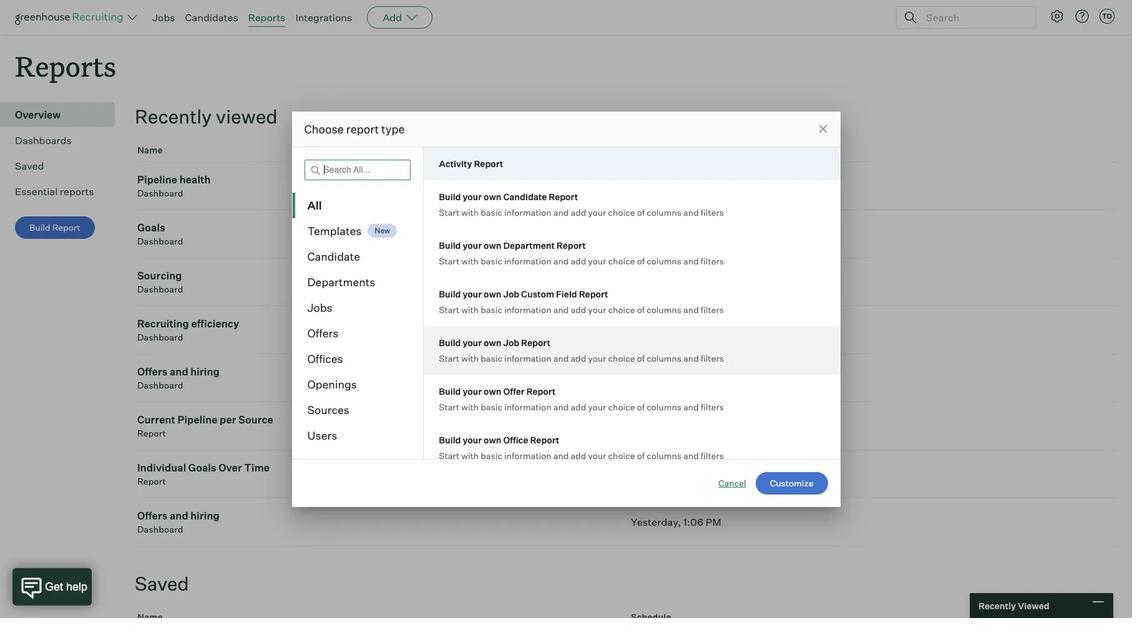 Task type: locate. For each thing, give the bounding box(es) containing it.
offers and hiring dashboard down the individual goals over time report
[[137, 510, 220, 535]]

offer
[[503, 386, 525, 397]]

with inside build your own office report start with basic information and add your choice of columns and filters
[[461, 450, 479, 461]]

6 filters from the top
[[701, 450, 724, 461]]

today, for today, 12:57 pm
[[631, 372, 663, 385]]

1 columns from the top
[[647, 207, 682, 218]]

essential
[[15, 186, 58, 198]]

current
[[137, 414, 175, 427]]

of for build your own office report
[[637, 450, 645, 461]]

yesterday, 1:06 pm
[[631, 516, 722, 529]]

add up field
[[571, 256, 586, 266]]

recruiting efficiency dashboard
[[137, 318, 239, 343]]

build your own office report start with basic information and add your choice of columns and filters
[[439, 435, 724, 461]]

2 of from the top
[[637, 256, 645, 266]]

information for candidate
[[504, 207, 552, 218]]

of inside build your own department report start with basic information and add your choice of columns and filters
[[637, 256, 645, 266]]

report inside build your own job report start with basic information and add your choice of columns and filters
[[521, 337, 551, 348]]

report inside build your own offer report start with basic information and add your choice of columns and filters
[[527, 386, 556, 397]]

0 horizontal spatial viewed
[[216, 105, 278, 128]]

1 hiring from the top
[[191, 366, 220, 378]]

build report
[[29, 222, 80, 233]]

0 horizontal spatial recently
[[135, 105, 212, 128]]

columns inside build your own job report start with basic information and add your choice of columns and filters
[[647, 353, 682, 364]]

0 vertical spatial reports
[[248, 11, 286, 24]]

0 vertical spatial recently
[[135, 105, 212, 128]]

0 horizontal spatial jobs
[[152, 11, 175, 24]]

filters inside build your own job report start with basic information and add your choice of columns and filters
[[701, 353, 724, 364]]

1 vertical spatial viewed
[[652, 145, 683, 156]]

today, left 12:58
[[631, 324, 663, 337]]

basic inside build your own department report start with basic information and add your choice of columns and filters
[[481, 256, 503, 266]]

report down the essential reports link
[[52, 222, 80, 233]]

viewed for recently viewed
[[216, 105, 278, 128]]

pipeline down name
[[137, 174, 177, 186]]

start inside build your own office report start with basic information and add your choice of columns and filters
[[439, 450, 460, 461]]

add inside build your own job custom field report start with basic information and add your choice of columns and filters
[[571, 304, 586, 315]]

add inside build your own department report start with basic information and add your choice of columns and filters
[[571, 256, 586, 266]]

name
[[137, 145, 163, 156]]

saved inside saved 'link'
[[15, 160, 44, 172]]

0 vertical spatial hiring
[[191, 366, 220, 378]]

reports
[[248, 11, 286, 24], [15, 47, 116, 84]]

build your own job report start with basic information and add your choice of columns and filters
[[439, 337, 724, 364]]

6 choice from the top
[[608, 450, 635, 461]]

report right offer
[[527, 386, 556, 397]]

6 dashboard from the top
[[137, 525, 183, 535]]

start for build your own job report start with basic information and add your choice of columns and filters
[[439, 353, 460, 364]]

add
[[571, 207, 586, 218], [571, 256, 586, 266], [571, 304, 586, 315], [571, 353, 586, 364], [571, 402, 586, 412], [571, 450, 586, 461]]

1 of from the top
[[637, 207, 645, 218]]

job inside build your own job custom field report start with basic information and add your choice of columns and filters
[[503, 289, 520, 299]]

6 basic from the top
[[481, 450, 503, 461]]

5 choice from the top
[[608, 402, 635, 412]]

basic for offer
[[481, 402, 503, 412]]

report inside current pipeline per source report
[[137, 428, 166, 439]]

6 start from the top
[[439, 450, 460, 461]]

own for build your own office report
[[484, 435, 502, 445]]

job up offer
[[503, 337, 520, 348]]

add for build your own office report
[[571, 450, 586, 461]]

information down department
[[504, 256, 552, 266]]

filters inside build your own office report start with basic information and add your choice of columns and filters
[[701, 450, 724, 461]]

offers up current
[[137, 366, 168, 378]]

start inside build your own job report start with basic information and add your choice of columns and filters
[[439, 353, 460, 364]]

2 dashboard from the top
[[137, 236, 183, 247]]

information up offer
[[504, 353, 552, 364]]

1 dashboard from the top
[[137, 188, 183, 199]]

information inside build your own office report start with basic information and add your choice of columns and filters
[[504, 450, 552, 461]]

report inside build your own office report start with basic information and add your choice of columns and filters
[[530, 435, 560, 445]]

6 own from the top
[[484, 435, 502, 445]]

td button
[[1100, 9, 1115, 24]]

1 horizontal spatial recently
[[979, 601, 1016, 611]]

departments
[[307, 275, 375, 289]]

viewed for last viewed
[[652, 145, 683, 156]]

columns
[[647, 207, 682, 218], [647, 256, 682, 266], [647, 304, 682, 315], [647, 353, 682, 364], [647, 402, 682, 412], [647, 450, 682, 461]]

1 vertical spatial goals
[[188, 462, 216, 475]]

add inside build your own candidate report start with basic information and add your choice of columns and filters
[[571, 207, 586, 218]]

cancel link
[[719, 477, 746, 490]]

candidate up department
[[503, 191, 547, 202]]

saved
[[15, 160, 44, 172], [135, 573, 189, 596]]

own inside build your own job custom field report start with basic information and add your choice of columns and filters
[[484, 289, 502, 299]]

candidate
[[503, 191, 547, 202], [307, 249, 360, 263]]

today, 12:58 pm
[[631, 324, 708, 337]]

build your own offer report start with basic information and add your choice of columns and filters
[[439, 386, 724, 412]]

information down office
[[504, 450, 552, 461]]

0 vertical spatial today,
[[631, 180, 663, 192]]

dashboard down "recruiting"
[[137, 332, 183, 343]]

pm right 1:06
[[706, 516, 722, 529]]

basic for job
[[481, 353, 503, 364]]

overview link
[[15, 107, 110, 122]]

report right field
[[579, 289, 608, 299]]

own for build your own department report
[[484, 240, 502, 251]]

of for build your own department report
[[637, 256, 645, 266]]

build inside build your own offer report start with basic information and add your choice of columns and filters
[[439, 386, 461, 397]]

columns inside build your own job custom field report start with basic information and add your choice of columns and filters
[[647, 304, 682, 315]]

pm right 12:58
[[693, 324, 708, 337]]

1 vertical spatial jobs
[[307, 301, 333, 314]]

5 information from the top
[[504, 402, 552, 412]]

all
[[307, 198, 322, 212]]

filters
[[701, 207, 724, 218], [701, 256, 724, 266], [701, 304, 724, 315], [701, 353, 724, 364], [701, 402, 724, 412], [701, 450, 724, 461]]

of for build your own offer report
[[637, 402, 645, 412]]

start
[[439, 207, 460, 218], [439, 256, 460, 266], [439, 304, 460, 315], [439, 353, 460, 364], [439, 402, 460, 412], [439, 450, 460, 461]]

yesterday,
[[631, 516, 681, 529]]

0 vertical spatial offers and hiring dashboard
[[137, 366, 220, 391]]

1 horizontal spatial reports
[[248, 11, 286, 24]]

1 vertical spatial offers
[[137, 366, 168, 378]]

choice inside build your own candidate report start with basic information and add your choice of columns and filters
[[608, 207, 635, 218]]

jobs left candidates
[[152, 11, 175, 24]]

add for build your own job report
[[571, 353, 586, 364]]

1 vertical spatial reports
[[15, 47, 116, 84]]

3 dashboard from the top
[[137, 284, 183, 295]]

report
[[474, 158, 503, 169], [549, 191, 578, 202], [52, 222, 80, 233], [557, 240, 586, 251], [579, 289, 608, 299], [521, 337, 551, 348], [527, 386, 556, 397], [137, 428, 166, 439], [530, 435, 560, 445], [137, 476, 166, 487]]

jobs down departments
[[307, 301, 333, 314]]

2 own from the top
[[484, 240, 502, 251]]

offers and hiring dashboard up current
[[137, 366, 220, 391]]

pipeline left per
[[178, 414, 218, 427]]

1 filters from the top
[[701, 207, 724, 218]]

6 columns from the top
[[647, 450, 682, 461]]

today, for today, 12:58 pm
[[631, 324, 663, 337]]

build inside build your own candidate report start with basic information and add your choice of columns and filters
[[439, 191, 461, 202]]

own inside build your own department report start with basic information and add your choice of columns and filters
[[484, 240, 502, 251]]

0 horizontal spatial reports
[[15, 47, 116, 84]]

1 with from the top
[[461, 207, 479, 218]]

choice inside build your own job custom field report start with basic information and add your choice of columns and filters
[[608, 304, 635, 315]]

hiring down the individual goals over time report
[[191, 510, 220, 523]]

filters inside build your own offer report start with basic information and add your choice of columns and filters
[[701, 402, 724, 412]]

choice for build your own candidate report
[[608, 207, 635, 218]]

5 with from the top
[[461, 402, 479, 412]]

your
[[463, 191, 482, 202], [588, 207, 606, 218], [463, 240, 482, 251], [588, 256, 606, 266], [463, 289, 482, 299], [588, 304, 606, 315], [463, 337, 482, 348], [588, 353, 606, 364], [463, 386, 482, 397], [588, 402, 606, 412], [463, 435, 482, 445], [588, 450, 606, 461]]

choose report type dialog
[[292, 111, 841, 507]]

start inside build your own job custom field report start with basic information and add your choice of columns and filters
[[439, 304, 460, 315]]

2 vertical spatial offers
[[137, 510, 168, 523]]

5 filters from the top
[[701, 402, 724, 412]]

information up department
[[504, 207, 552, 218]]

0 vertical spatial pipeline
[[137, 174, 177, 186]]

1 today, from the top
[[631, 180, 663, 192]]

with inside build your own job report start with basic information and add your choice of columns and filters
[[461, 353, 479, 364]]

columns inside build your own office report start with basic information and add your choice of columns and filters
[[647, 450, 682, 461]]

2 with from the top
[[461, 256, 479, 266]]

own for build your own candidate report
[[484, 191, 502, 202]]

3 information from the top
[[504, 304, 552, 315]]

0 vertical spatial candidate
[[503, 191, 547, 202]]

filters inside build your own candidate report start with basic information and add your choice of columns and filters
[[701, 207, 724, 218]]

individual goals over time report
[[137, 462, 270, 487]]

5 columns from the top
[[647, 402, 682, 412]]

6 information from the top
[[504, 450, 552, 461]]

choice inside build your own offer report start with basic information and add your choice of columns and filters
[[608, 402, 635, 412]]

basic inside build your own job custom field report start with basic information and add your choice of columns and filters
[[481, 304, 503, 315]]

4 information from the top
[[504, 353, 552, 364]]

report down build your own candidate report start with basic information and add your choice of columns and filters
[[557, 240, 586, 251]]

choice inside build your own office report start with basic information and add your choice of columns and filters
[[608, 450, 635, 461]]

1 horizontal spatial goals
[[188, 462, 216, 475]]

0 vertical spatial offers
[[307, 326, 339, 340]]

2 add from the top
[[571, 256, 586, 266]]

choice inside build your own job report start with basic information and add your choice of columns and filters
[[608, 353, 635, 364]]

0 vertical spatial saved
[[15, 160, 44, 172]]

1 own from the top
[[484, 191, 502, 202]]

4 choice from the top
[[608, 353, 635, 364]]

today, left '1:43'
[[631, 180, 663, 192]]

columns inside build your own candidate report start with basic information and add your choice of columns and filters
[[647, 207, 682, 218]]

basic inside build your own office report start with basic information and add your choice of columns and filters
[[481, 450, 503, 461]]

Search text field
[[923, 8, 1024, 27]]

report down current
[[137, 428, 166, 439]]

today,
[[631, 180, 663, 192], [631, 324, 663, 337], [631, 372, 663, 385]]

report inside button
[[52, 222, 80, 233]]

6 add from the top
[[571, 450, 586, 461]]

own for build your own job report
[[484, 337, 502, 348]]

job
[[503, 289, 520, 299], [503, 337, 520, 348]]

filters for build your own job report start with basic information and add your choice of columns and filters
[[701, 353, 724, 364]]

information for department
[[504, 256, 552, 266]]

with for build your own office report start with basic information and add your choice of columns and filters
[[461, 450, 479, 461]]

0 vertical spatial goals
[[137, 222, 165, 234]]

recently for recently viewed
[[135, 105, 212, 128]]

information down custom
[[504, 304, 552, 315]]

filters inside build your own department report start with basic information and add your choice of columns and filters
[[701, 256, 724, 266]]

report right office
[[530, 435, 560, 445]]

Search All... text field
[[304, 160, 411, 180]]

add up build your own office report start with basic information and add your choice of columns and filters
[[571, 402, 586, 412]]

goals down pipeline health dashboard at the top left
[[137, 222, 165, 234]]

own
[[484, 191, 502, 202], [484, 240, 502, 251], [484, 289, 502, 299], [484, 337, 502, 348], [484, 386, 502, 397], [484, 435, 502, 445]]

4 of from the top
[[637, 353, 645, 364]]

2 today, from the top
[[631, 324, 663, 337]]

own inside build your own offer report start with basic information and add your choice of columns and filters
[[484, 386, 502, 397]]

of
[[637, 207, 645, 218], [637, 256, 645, 266], [637, 304, 645, 315], [637, 353, 645, 364], [637, 402, 645, 412], [637, 450, 645, 461]]

3 own from the top
[[484, 289, 502, 299]]

4 dashboard from the top
[[137, 332, 183, 343]]

dashboard down sourcing in the top of the page
[[137, 284, 183, 295]]

information
[[504, 207, 552, 218], [504, 256, 552, 266], [504, 304, 552, 315], [504, 353, 552, 364], [504, 402, 552, 412], [504, 450, 552, 461]]

start inside build your own offer report start with basic information and add your choice of columns and filters
[[439, 402, 460, 412]]

jobs inside choose report type dialog
[[307, 301, 333, 314]]

report down custom
[[521, 337, 551, 348]]

0 vertical spatial job
[[503, 289, 520, 299]]

filters for build your own candidate report start with basic information and add your choice of columns and filters
[[701, 207, 724, 218]]

5 of from the top
[[637, 402, 645, 412]]

2 hiring from the top
[[191, 510, 220, 523]]

today, 12:57 pm
[[631, 372, 708, 385]]

reports right candidates
[[248, 11, 286, 24]]

goals left over
[[188, 462, 216, 475]]

report up build your own department report start with basic information and add your choice of columns and filters
[[549, 191, 578, 202]]

choice
[[608, 207, 635, 218], [608, 256, 635, 266], [608, 304, 635, 315], [608, 353, 635, 364], [608, 402, 635, 412], [608, 450, 635, 461]]

build for build your own job custom field report start with basic information and add your choice of columns and filters
[[439, 289, 461, 299]]

3 choice from the top
[[608, 304, 635, 315]]

2 information from the top
[[504, 256, 552, 266]]

offers up offices
[[307, 326, 339, 340]]

5 start from the top
[[439, 402, 460, 412]]

report for current pipeline per source
[[137, 428, 166, 439]]

3 filters from the top
[[701, 304, 724, 315]]

3 with from the top
[[461, 304, 479, 315]]

offers down individual on the left bottom
[[137, 510, 168, 523]]

5 add from the top
[[571, 402, 586, 412]]

td
[[1102, 12, 1113, 21]]

2 filters from the top
[[701, 256, 724, 266]]

4 add from the top
[[571, 353, 586, 364]]

columns inside build your own department report start with basic information and add your choice of columns and filters
[[647, 256, 682, 266]]

2 offers and hiring dashboard from the top
[[137, 510, 220, 535]]

with inside build your own offer report start with basic information and add your choice of columns and filters
[[461, 402, 479, 412]]

recently
[[135, 105, 212, 128], [979, 601, 1016, 611]]

add inside build your own job report start with basic information and add your choice of columns and filters
[[571, 353, 586, 364]]

add for build your own offer report
[[571, 402, 586, 412]]

1 vertical spatial pipeline
[[178, 414, 218, 427]]

information inside build your own department report start with basic information and add your choice of columns and filters
[[504, 256, 552, 266]]

overview
[[15, 109, 61, 121]]

own inside build your own office report start with basic information and add your choice of columns and filters
[[484, 435, 502, 445]]

1 choice from the top
[[608, 207, 635, 218]]

of inside build your own offer report start with basic information and add your choice of columns and filters
[[637, 402, 645, 412]]

report
[[346, 122, 379, 136]]

health
[[180, 174, 211, 186]]

of inside build your own candidate report start with basic information and add your choice of columns and filters
[[637, 207, 645, 218]]

1 horizontal spatial saved
[[135, 573, 189, 596]]

information inside build your own job report start with basic information and add your choice of columns and filters
[[504, 353, 552, 364]]

columns for build your own office report start with basic information and add your choice of columns and filters
[[647, 450, 682, 461]]

configure image
[[1050, 9, 1065, 24]]

dashboards link
[[15, 133, 110, 148]]

job inside build your own job report start with basic information and add your choice of columns and filters
[[503, 337, 520, 348]]

hiring down the recruiting efficiency dashboard
[[191, 366, 220, 378]]

reports down greenhouse recruiting image
[[15, 47, 116, 84]]

1 job from the top
[[503, 289, 520, 299]]

build inside button
[[29, 222, 50, 233]]

start inside build your own candidate report start with basic information and add your choice of columns and filters
[[439, 207, 460, 218]]

build inside build your own department report start with basic information and add your choice of columns and filters
[[439, 240, 461, 251]]

3 basic from the top
[[481, 304, 503, 315]]

recently left viewed
[[979, 601, 1016, 611]]

0 horizontal spatial saved
[[15, 160, 44, 172]]

2 job from the top
[[503, 337, 520, 348]]

dashboard down individual on the left bottom
[[137, 525, 183, 535]]

choice inside build your own department report start with basic information and add your choice of columns and filters
[[608, 256, 635, 266]]

offers and hiring dashboard for today, 12:57 pm
[[137, 366, 220, 391]]

activity
[[439, 158, 472, 169]]

6 with from the top
[[461, 450, 479, 461]]

add up build your own department report start with basic information and add your choice of columns and filters
[[571, 207, 586, 218]]

report inside the individual goals over time report
[[137, 476, 166, 487]]

pipeline inside pipeline health dashboard
[[137, 174, 177, 186]]

offers
[[307, 326, 339, 340], [137, 366, 168, 378], [137, 510, 168, 523]]

td button
[[1097, 6, 1117, 26]]

dashboard down health
[[137, 188, 183, 199]]

own inside build your own candidate report start with basic information and add your choice of columns and filters
[[484, 191, 502, 202]]

information inside build your own offer report start with basic information and add your choice of columns and filters
[[504, 402, 552, 412]]

build inside build your own job custom field report start with basic information and add your choice of columns and filters
[[439, 289, 461, 299]]

hiring
[[191, 366, 220, 378], [191, 510, 220, 523]]

1 vertical spatial hiring
[[191, 510, 220, 523]]

1 vertical spatial recently
[[979, 601, 1016, 611]]

pm right '1:43'
[[687, 180, 703, 192]]

report inside build your own department report start with basic information and add your choice of columns and filters
[[557, 240, 586, 251]]

0 vertical spatial viewed
[[216, 105, 278, 128]]

basic inside build your own offer report start with basic information and add your choice of columns and filters
[[481, 402, 503, 412]]

1 information from the top
[[504, 207, 552, 218]]

with for build your own offer report start with basic information and add your choice of columns and filters
[[461, 402, 479, 412]]

information inside build your own candidate report start with basic information and add your choice of columns and filters
[[504, 207, 552, 218]]

field
[[556, 289, 577, 299]]

2 choice from the top
[[608, 256, 635, 266]]

3 of from the top
[[637, 304, 645, 315]]

goals
[[137, 222, 165, 234], [188, 462, 216, 475]]

3 add from the top
[[571, 304, 586, 315]]

3 today, from the top
[[631, 372, 663, 385]]

information for offer
[[504, 402, 552, 412]]

integrations link
[[296, 11, 352, 24]]

choice for build your own offer report
[[608, 402, 635, 412]]

with inside build your own department report start with basic information and add your choice of columns and filters
[[461, 256, 479, 266]]

0 horizontal spatial goals
[[137, 222, 165, 234]]

recently viewed
[[979, 601, 1050, 611]]

basic inside build your own candidate report start with basic information and add your choice of columns and filters
[[481, 207, 503, 218]]

1 add from the top
[[571, 207, 586, 218]]

dashboard
[[137, 188, 183, 199], [137, 236, 183, 247], [137, 284, 183, 295], [137, 332, 183, 343], [137, 380, 183, 391], [137, 525, 183, 535]]

add inside build your own offer report start with basic information and add your choice of columns and filters
[[571, 402, 586, 412]]

own inside build your own job report start with basic information and add your choice of columns and filters
[[484, 337, 502, 348]]

1 vertical spatial offers and hiring dashboard
[[137, 510, 220, 535]]

start inside build your own department report start with basic information and add your choice of columns and filters
[[439, 256, 460, 266]]

add up build your own offer report start with basic information and add your choice of columns and filters
[[571, 353, 586, 364]]

candidate down templates
[[307, 249, 360, 263]]

5 basic from the top
[[481, 402, 503, 412]]

viewed
[[216, 105, 278, 128], [652, 145, 683, 156]]

3 start from the top
[[439, 304, 460, 315]]

1 offers and hiring dashboard from the top
[[137, 366, 220, 391]]

dashboard up current
[[137, 380, 183, 391]]

report inside build your own candidate report start with basic information and add your choice of columns and filters
[[549, 191, 578, 202]]

offers for yesterday,
[[137, 510, 168, 523]]

2 basic from the top
[[481, 256, 503, 266]]

today, left the 12:57
[[631, 372, 663, 385]]

add inside build your own office report start with basic information and add your choice of columns and filters
[[571, 450, 586, 461]]

4 own from the top
[[484, 337, 502, 348]]

6 of from the top
[[637, 450, 645, 461]]

basic inside build your own job report start with basic information and add your choice of columns and filters
[[481, 353, 503, 364]]

2 vertical spatial today,
[[631, 372, 663, 385]]

pm
[[687, 180, 703, 192], [693, 324, 708, 337], [692, 372, 708, 385], [706, 516, 722, 529]]

columns inside build your own offer report start with basic information and add your choice of columns and filters
[[647, 402, 682, 412]]

1 basic from the top
[[481, 207, 503, 218]]

basic
[[481, 207, 503, 218], [481, 256, 503, 266], [481, 304, 503, 315], [481, 353, 503, 364], [481, 402, 503, 412], [481, 450, 503, 461]]

1 vertical spatial today,
[[631, 324, 663, 337]]

sources
[[307, 403, 350, 417]]

offers and hiring dashboard
[[137, 366, 220, 391], [137, 510, 220, 535]]

2 start from the top
[[439, 256, 460, 266]]

report down individual on the left bottom
[[137, 476, 166, 487]]

1 horizontal spatial jobs
[[307, 301, 333, 314]]

build your own job custom field report start with basic information and add your choice of columns and filters
[[439, 289, 724, 315]]

0 horizontal spatial candidate
[[307, 249, 360, 263]]

per
[[220, 414, 236, 427]]

start for build your own department report start with basic information and add your choice of columns and filters
[[439, 256, 460, 266]]

build for build your own candidate report start with basic information and add your choice of columns and filters
[[439, 191, 461, 202]]

4 columns from the top
[[647, 353, 682, 364]]

report for build your own department report
[[557, 240, 586, 251]]

0 vertical spatial jobs
[[152, 11, 175, 24]]

last viewed
[[631, 145, 683, 156]]

4 start from the top
[[439, 353, 460, 364]]

1 vertical spatial candidate
[[307, 249, 360, 263]]

basic for office
[[481, 450, 503, 461]]

dashboard up sourcing in the top of the page
[[137, 236, 183, 247]]

dashboard inside pipeline health dashboard
[[137, 188, 183, 199]]

add down build your own offer report start with basic information and add your choice of columns and filters
[[571, 450, 586, 461]]

5 own from the top
[[484, 386, 502, 397]]

office
[[503, 435, 528, 445]]

with inside build your own candidate report start with basic information and add your choice of columns and filters
[[461, 207, 479, 218]]

build inside build your own office report start with basic information and add your choice of columns and filters
[[439, 435, 461, 445]]

of inside build your own job report start with basic information and add your choice of columns and filters
[[637, 353, 645, 364]]

pm right the 12:57
[[692, 372, 708, 385]]

2 columns from the top
[[647, 256, 682, 266]]

with
[[461, 207, 479, 218], [461, 256, 479, 266], [461, 304, 479, 315], [461, 353, 479, 364], [461, 402, 479, 412], [461, 450, 479, 461]]

build inside build your own job report start with basic information and add your choice of columns and filters
[[439, 337, 461, 348]]

3 columns from the top
[[647, 304, 682, 315]]

4 basic from the top
[[481, 353, 503, 364]]

1 start from the top
[[439, 207, 460, 218]]

4 filters from the top
[[701, 353, 724, 364]]

1 horizontal spatial candidate
[[503, 191, 547, 202]]

openings
[[307, 377, 357, 391]]

of inside build your own office report start with basic information and add your choice of columns and filters
[[637, 450, 645, 461]]

add down field
[[571, 304, 586, 315]]

information down offer
[[504, 402, 552, 412]]

users
[[307, 429, 337, 442]]

saved link
[[15, 159, 110, 174]]

type
[[381, 122, 405, 136]]

4 with from the top
[[461, 353, 479, 364]]

1 vertical spatial job
[[503, 337, 520, 348]]

1 horizontal spatial viewed
[[652, 145, 683, 156]]

recently up name
[[135, 105, 212, 128]]

dashboards
[[15, 134, 72, 147]]

job left custom
[[503, 289, 520, 299]]



Task type: describe. For each thing, give the bounding box(es) containing it.
columns for build your own job report start with basic information and add your choice of columns and filters
[[647, 353, 682, 364]]

reports link
[[248, 11, 286, 24]]

offers for today,
[[137, 366, 168, 378]]

cancel
[[719, 478, 746, 489]]

start for build your own offer report start with basic information and add your choice of columns and filters
[[439, 402, 460, 412]]

columns for build your own offer report start with basic information and add your choice of columns and filters
[[647, 402, 682, 412]]

integrations
[[296, 11, 352, 24]]

sourcing dashboard
[[137, 270, 183, 295]]

job for report
[[503, 337, 520, 348]]

dashboard inside the recruiting efficiency dashboard
[[137, 332, 183, 343]]

department
[[503, 240, 555, 251]]

pm for today, 12:58 pm
[[693, 324, 708, 337]]

job for custom
[[503, 289, 520, 299]]

pm for yesterday, 1:06 pm
[[706, 516, 722, 529]]

add
[[383, 11, 402, 24]]

recently viewed
[[135, 105, 278, 128]]

1:06
[[684, 516, 704, 529]]

pipeline health dashboard
[[137, 174, 211, 199]]

filters for build your own offer report start with basic information and add your choice of columns and filters
[[701, 402, 724, 412]]

viewed
[[1018, 601, 1050, 611]]

build report button
[[15, 217, 95, 239]]

candidate inside build your own candidate report start with basic information and add your choice of columns and filters
[[503, 191, 547, 202]]

with for build your own candidate report start with basic information and add your choice of columns and filters
[[461, 207, 479, 218]]

with for build your own department report start with basic information and add your choice of columns and filters
[[461, 256, 479, 266]]

candidates link
[[185, 11, 238, 24]]

current pipeline per source report
[[137, 414, 273, 439]]

pm for today, 1:43 pm
[[687, 180, 703, 192]]

offers inside choose report type dialog
[[307, 326, 339, 340]]

customize
[[770, 478, 814, 489]]

report for build your own candidate report
[[549, 191, 578, 202]]

report for build your own offer report
[[527, 386, 556, 397]]

new
[[375, 226, 390, 236]]

12:58
[[665, 324, 691, 337]]

report for individual goals over time
[[137, 476, 166, 487]]

with for build your own job report start with basic information and add your choice of columns and filters
[[461, 353, 479, 364]]

start for build your own candidate report start with basic information and add your choice of columns and filters
[[439, 207, 460, 218]]

choice for build your own department report
[[608, 256, 635, 266]]

1 vertical spatial saved
[[135, 573, 189, 596]]

pipeline inside current pipeline per source report
[[178, 414, 218, 427]]

choose report type
[[304, 122, 405, 136]]

of for build your own candidate report
[[637, 207, 645, 218]]

choice for build your own job report
[[608, 353, 635, 364]]

essential reports link
[[15, 184, 110, 199]]

recruiting
[[137, 318, 189, 330]]

filters for build your own department report start with basic information and add your choice of columns and filters
[[701, 256, 724, 266]]

of for build your own job report
[[637, 353, 645, 364]]

sourcing
[[137, 270, 182, 282]]

activity report
[[439, 158, 503, 169]]

columns for build your own candidate report start with basic information and add your choice of columns and filters
[[647, 207, 682, 218]]

pm for today, 12:57 pm
[[692, 372, 708, 385]]

reports
[[60, 186, 94, 198]]

1:43
[[665, 180, 685, 192]]

goals inside goals dashboard
[[137, 222, 165, 234]]

last
[[631, 145, 650, 156]]

offers and hiring dashboard for yesterday, 1:06 pm
[[137, 510, 220, 535]]

choose
[[304, 122, 344, 136]]

offices
[[307, 352, 343, 366]]

report inside build your own job custom field report start with basic information and add your choice of columns and filters
[[579, 289, 608, 299]]

over
[[219, 462, 242, 475]]

filters inside build your own job custom field report start with basic information and add your choice of columns and filters
[[701, 304, 724, 315]]

own for build your own offer report
[[484, 386, 502, 397]]

5 dashboard from the top
[[137, 380, 183, 391]]

hiring for today, 12:57 pm
[[191, 366, 220, 378]]

candidates
[[185, 11, 238, 24]]

time
[[244, 462, 270, 475]]

basic for candidate
[[481, 207, 503, 218]]

customize button
[[756, 472, 828, 495]]

add for build your own department report
[[571, 256, 586, 266]]

report right activity
[[474, 158, 503, 169]]

recently for recently viewed
[[979, 601, 1016, 611]]

build for build your own job report start with basic information and add your choice of columns and filters
[[439, 337, 461, 348]]

today, 1:43 pm
[[631, 180, 703, 192]]

information for job
[[504, 353, 552, 364]]

goals dashboard
[[137, 222, 183, 247]]

choice for build your own office report
[[608, 450, 635, 461]]

hiring for yesterday, 1:06 pm
[[191, 510, 220, 523]]

information inside build your own job custom field report start with basic information and add your choice of columns and filters
[[504, 304, 552, 315]]

add button
[[367, 6, 433, 29]]

own for build your own job custom field report
[[484, 289, 502, 299]]

columns for build your own department report start with basic information and add your choice of columns and filters
[[647, 256, 682, 266]]

efficiency
[[191, 318, 239, 330]]

custom
[[521, 289, 554, 299]]

start for build your own office report start with basic information and add your choice of columns and filters
[[439, 450, 460, 461]]

build for build your own offer report start with basic information and add your choice of columns and filters
[[439, 386, 461, 397]]

source
[[239, 414, 273, 427]]

information for office
[[504, 450, 552, 461]]

essential reports
[[15, 186, 94, 198]]

today, for today, 1:43 pm
[[631, 180, 663, 192]]

filters for build your own office report start with basic information and add your choice of columns and filters
[[701, 450, 724, 461]]

build for build report
[[29, 222, 50, 233]]

basic for department
[[481, 256, 503, 266]]

12:57
[[665, 372, 690, 385]]

goals inside the individual goals over time report
[[188, 462, 216, 475]]

of inside build your own job custom field report start with basic information and add your choice of columns and filters
[[637, 304, 645, 315]]

report for build your own job report
[[521, 337, 551, 348]]

build your own department report start with basic information and add your choice of columns and filters
[[439, 240, 724, 266]]

greenhouse recruiting image
[[15, 10, 127, 25]]

build your own candidate report start with basic information and add your choice of columns and filters
[[439, 191, 724, 218]]

individual
[[137, 462, 186, 475]]

templates
[[307, 224, 362, 238]]

report for build your own office report
[[530, 435, 560, 445]]

with inside build your own job custom field report start with basic information and add your choice of columns and filters
[[461, 304, 479, 315]]

add for build your own candidate report
[[571, 207, 586, 218]]

build for build your own office report start with basic information and add your choice of columns and filters
[[439, 435, 461, 445]]

jobs link
[[152, 11, 175, 24]]

build for build your own department report start with basic information and add your choice of columns and filters
[[439, 240, 461, 251]]



Task type: vqa. For each thing, say whether or not it's contained in the screenshot.
22,
no



